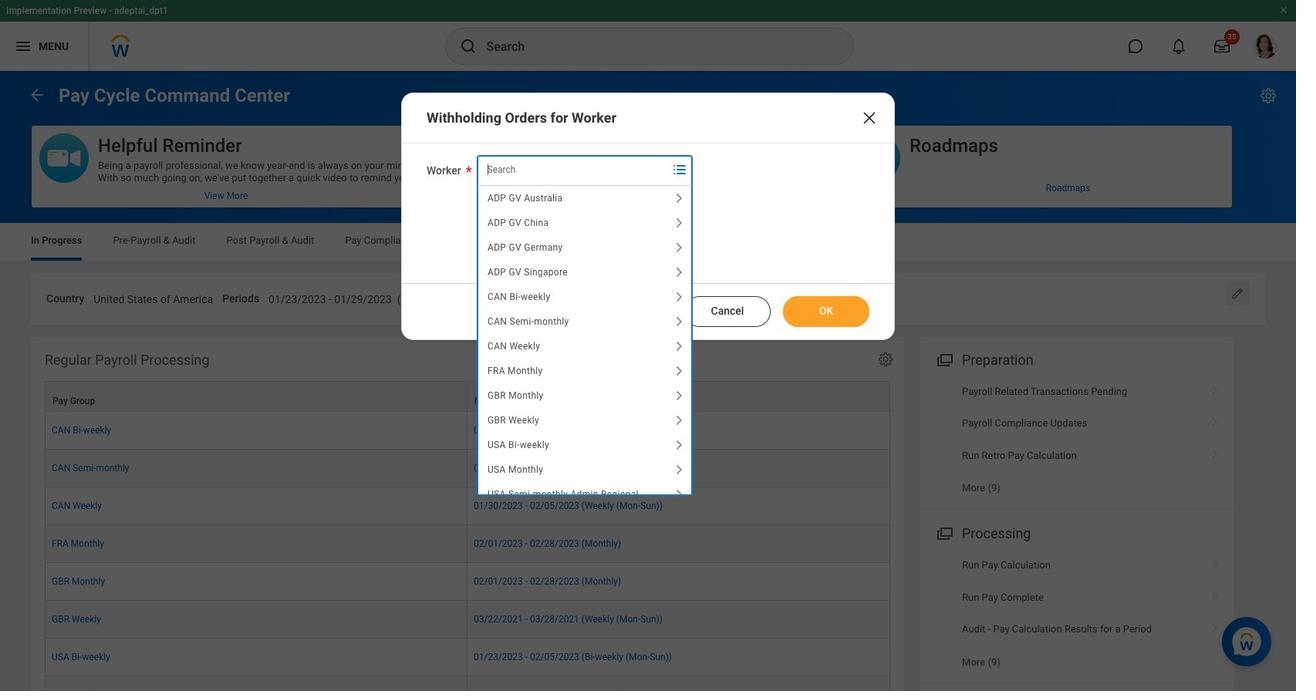 Task type: vqa. For each thing, say whether or not it's contained in the screenshot.
the middle 'Learning'
no



Task type: locate. For each thing, give the bounding box(es) containing it.
1 chevron right image from the top
[[1206, 412, 1226, 428]]

Search field
[[478, 156, 667, 184]]

x image
[[861, 109, 879, 127]]

dialog
[[401, 93, 896, 340]]

None text field
[[94, 284, 213, 311], [711, 284, 854, 311], [94, 284, 213, 311], [711, 284, 854, 311]]

6 chevron right small image from the top
[[670, 461, 688, 479]]

7 row from the top
[[45, 601, 891, 639]]

chevron right small image
[[670, 214, 688, 232], [670, 263, 688, 282], [670, 288, 688, 306], [670, 362, 688, 381], [670, 411, 688, 430], [670, 461, 688, 479]]

5 chevron right small image from the top
[[670, 387, 688, 405]]

banner
[[0, 0, 1297, 71]]

menu group image
[[934, 349, 955, 370]]

1 chevron right image from the top
[[1206, 380, 1226, 396]]

chevron right image
[[1206, 412, 1226, 428], [1206, 444, 1226, 460], [1206, 587, 1226, 602], [1206, 619, 1226, 634]]

7 chevron right small image from the top
[[670, 486, 688, 504]]

chevron right image for 1st chevron right icon from the top of the page
[[1206, 380, 1226, 396]]

1 vertical spatial list
[[920, 550, 1235, 679]]

2 chevron right small image from the top
[[670, 263, 688, 282]]

1 chevron right small image from the top
[[670, 189, 688, 208]]

row
[[45, 381, 891, 412], [45, 412, 891, 450], [45, 450, 891, 488], [45, 488, 891, 526], [45, 526, 891, 563], [45, 563, 891, 601], [45, 601, 891, 639], [45, 639, 891, 677], [45, 677, 891, 692]]

9 row from the top
[[45, 677, 891, 692]]

0 vertical spatial list
[[920, 376, 1235, 504]]

main content
[[0, 71, 1297, 692]]

chevron right small image
[[670, 189, 688, 208], [670, 239, 688, 257], [670, 313, 688, 331], [670, 337, 688, 356], [670, 387, 688, 405], [670, 436, 688, 455], [670, 486, 688, 504]]

chevron right image
[[1206, 380, 1226, 396], [1206, 555, 1226, 570]]

6 row from the top
[[45, 563, 891, 601]]

profile logan mcneil element
[[1244, 29, 1288, 63]]

3 chevron right small image from the top
[[670, 313, 688, 331]]

list for menu group icon
[[920, 376, 1235, 504]]

1 list from the top
[[920, 376, 1235, 504]]

None text field
[[269, 284, 492, 311]]

tab list
[[15, 224, 1282, 261]]

list
[[920, 376, 1235, 504], [920, 550, 1235, 679]]

1 vertical spatial chevron right image
[[1206, 555, 1226, 570]]

2 row from the top
[[45, 412, 891, 450]]

0 vertical spatial chevron right image
[[1206, 380, 1226, 396]]

2 chevron right image from the top
[[1206, 555, 1226, 570]]

2 list from the top
[[920, 550, 1235, 679]]

2 chevron right small image from the top
[[670, 239, 688, 257]]



Task type: describe. For each thing, give the bounding box(es) containing it.
3 chevron right small image from the top
[[670, 288, 688, 306]]

notifications large image
[[1172, 39, 1187, 54]]

4 row from the top
[[45, 488, 891, 526]]

prompts image
[[671, 161, 689, 179]]

search image
[[459, 37, 477, 56]]

edit image
[[1231, 286, 1246, 302]]

4 chevron right small image from the top
[[670, 337, 688, 356]]

2 chevron right image from the top
[[1206, 444, 1226, 460]]

close environment banner image
[[1280, 5, 1289, 15]]

6 chevron right small image from the top
[[670, 436, 688, 455]]

8 row from the top
[[45, 639, 891, 677]]

configure this page image
[[1260, 86, 1278, 105]]

inbox large image
[[1215, 39, 1231, 54]]

menu group image
[[934, 523, 955, 544]]

chevron right image for 2nd chevron right icon from the bottom
[[1206, 555, 1226, 570]]

3 row from the top
[[45, 450, 891, 488]]

3 chevron right image from the top
[[1206, 587, 1226, 602]]

1 row from the top
[[45, 381, 891, 412]]

1 chevron right small image from the top
[[670, 214, 688, 232]]

regular payroll processing element
[[31, 337, 905, 692]]

list for menu group image
[[920, 550, 1235, 679]]

5 chevron right small image from the top
[[670, 411, 688, 430]]

4 chevron right small image from the top
[[670, 362, 688, 381]]

previous page image
[[28, 85, 46, 104]]

5 row from the top
[[45, 526, 891, 563]]

4 chevron right image from the top
[[1206, 619, 1226, 634]]



